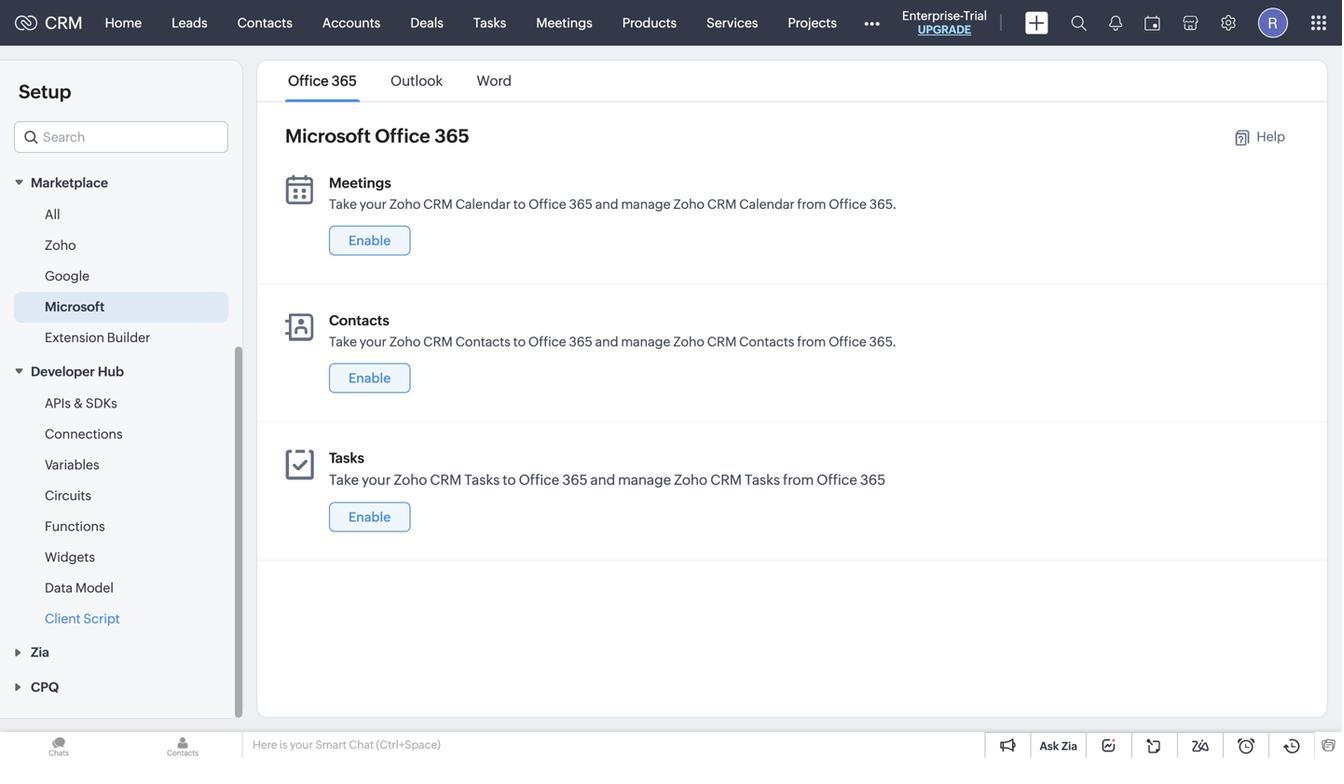 Task type: describe. For each thing, give the bounding box(es) containing it.
your for tasks
[[362, 472, 391, 488]]

zia button
[[0, 634, 242, 669]]

your for contacts
[[360, 334, 387, 349]]

client script link
[[45, 609, 120, 628]]

hub
[[98, 364, 124, 379]]

apis
[[45, 396, 71, 411]]

widgets
[[45, 549, 95, 564]]

search element
[[1060, 0, 1098, 46]]

meetings for meetings take your zoho crm calendar to office 365 and manage zoho crm calendar from office 365.
[[329, 175, 391, 191]]

builder
[[107, 330, 150, 345]]

is
[[280, 738, 288, 751]]

to for tasks
[[503, 472, 516, 488]]

data
[[45, 580, 73, 595]]

help
[[1257, 129, 1286, 144]]

profile element
[[1248, 0, 1300, 45]]

word
[[477, 73, 512, 89]]

1 vertical spatial zia
[[1062, 740, 1078, 752]]

enable for meetings take your zoho crm calendar to office 365 and manage zoho crm calendar from office 365.
[[349, 233, 391, 248]]

365 inside meetings take your zoho crm calendar to office 365 and manage zoho crm calendar from office 365.
[[569, 197, 593, 212]]

Other Modules field
[[852, 8, 892, 38]]

2 calendar from the left
[[740, 197, 795, 212]]

and for tasks
[[591, 472, 616, 488]]

marketplace
[[31, 175, 108, 190]]

apis & sdks
[[45, 396, 117, 411]]

cpq button
[[0, 669, 242, 704]]

from for calendar
[[798, 197, 827, 212]]

contacts image
[[124, 732, 241, 758]]

extension
[[45, 330, 104, 345]]

home link
[[90, 0, 157, 45]]

from for tasks
[[783, 472, 814, 488]]

here
[[253, 738, 277, 751]]

script
[[83, 611, 120, 626]]

zoho link
[[45, 236, 76, 255]]

home
[[105, 15, 142, 30]]

take for contacts take your zoho crm contacts to office 365 and manage zoho crm contacts from office 365.
[[329, 334, 357, 349]]

office inside list
[[288, 73, 329, 89]]

enable button for tasks take your zoho crm tasks to office 365 and manage zoho crm tasks from office 365
[[329, 502, 410, 532]]

office 365 link
[[285, 73, 360, 89]]

functions
[[45, 519, 105, 534]]

all link
[[45, 205, 60, 224]]

deals link
[[396, 0, 459, 45]]

widgets link
[[45, 548, 95, 566]]

products
[[623, 15, 677, 30]]

and for calendar
[[596, 197, 619, 212]]

leads link
[[157, 0, 222, 45]]

data model
[[45, 580, 114, 595]]

enable button for meetings take your zoho crm calendar to office 365 and manage zoho crm calendar from office 365.
[[329, 226, 410, 255]]

tasks link
[[459, 0, 521, 45]]

circuits
[[45, 488, 91, 503]]

google link
[[45, 267, 90, 285]]

take for tasks take your zoho crm tasks to office 365 and manage zoho crm tasks from office 365
[[329, 472, 359, 488]]

client script
[[45, 611, 120, 626]]

outlook link
[[388, 73, 446, 89]]

list containing office 365
[[271, 61, 529, 101]]

developer hub
[[31, 364, 124, 379]]

365 inside the contacts take your zoho crm contacts to office 365 and manage zoho crm contacts from office 365.
[[569, 334, 593, 349]]

developer hub region
[[0, 388, 242, 634]]

data model link
[[45, 578, 114, 597]]

ask zia
[[1040, 740, 1078, 752]]

sdks
[[86, 396, 117, 411]]

developer hub button
[[0, 353, 242, 388]]

cpq
[[31, 680, 59, 695]]

marketplace button
[[0, 165, 242, 200]]

365. for meetings
[[870, 197, 897, 212]]

projects link
[[773, 0, 852, 45]]

365 inside list
[[332, 73, 357, 89]]

(ctrl+space)
[[376, 738, 441, 751]]

chats image
[[0, 732, 117, 758]]

variables
[[45, 457, 99, 472]]



Task type: locate. For each thing, give the bounding box(es) containing it.
2 vertical spatial and
[[591, 472, 616, 488]]

apis & sdks link
[[45, 394, 117, 412]]

meetings right the tasks link
[[536, 15, 593, 30]]

365. for contacts
[[869, 334, 897, 349]]

accounts link
[[308, 0, 396, 45]]

products link
[[608, 0, 692, 45]]

0 vertical spatial and
[[596, 197, 619, 212]]

microsoft link
[[45, 297, 105, 316]]

1 365. from the top
[[870, 197, 897, 212]]

microsoft up extension
[[45, 299, 105, 314]]

microsoft office 365
[[285, 125, 470, 147]]

zoho inside marketplace region
[[45, 238, 76, 253]]

0 vertical spatial enable button
[[329, 226, 410, 255]]

profile image
[[1259, 8, 1289, 38]]

to inside meetings take your zoho crm calendar to office 365 and manage zoho crm calendar from office 365.
[[514, 197, 526, 212]]

0 horizontal spatial calendar
[[456, 197, 511, 212]]

2 enable button from the top
[[329, 363, 410, 393]]

your for meetings
[[360, 197, 387, 212]]

extension builder
[[45, 330, 150, 345]]

contacts
[[237, 15, 293, 30], [329, 312, 390, 329], [456, 334, 511, 349], [739, 334, 795, 349]]

trial
[[964, 9, 987, 23]]

1 vertical spatial enable
[[349, 371, 391, 386]]

0 horizontal spatial zia
[[31, 645, 49, 660]]

connections link
[[45, 425, 123, 443]]

2 vertical spatial to
[[503, 472, 516, 488]]

create menu image
[[1026, 12, 1049, 34]]

1 vertical spatial meetings
[[329, 175, 391, 191]]

client
[[45, 611, 81, 626]]

1 horizontal spatial microsoft
[[285, 125, 371, 147]]

take inside tasks take your zoho crm tasks to office 365 and manage zoho crm tasks from office 365
[[329, 472, 359, 488]]

here is your smart chat (ctrl+space)
[[253, 738, 441, 751]]

from inside tasks take your zoho crm tasks to office 365 and manage zoho crm tasks from office 365
[[783, 472, 814, 488]]

0 vertical spatial zia
[[31, 645, 49, 660]]

enable for contacts take your zoho crm contacts to office 365 and manage zoho crm contacts from office 365.
[[349, 371, 391, 386]]

1 vertical spatial from
[[797, 334, 826, 349]]

0 horizontal spatial meetings
[[329, 175, 391, 191]]

2 vertical spatial take
[[329, 472, 359, 488]]

your inside the contacts take your zoho crm contacts to office 365 and manage zoho crm contacts from office 365.
[[360, 334, 387, 349]]

2 vertical spatial manage
[[618, 472, 671, 488]]

0 vertical spatial take
[[329, 197, 357, 212]]

circuits link
[[45, 486, 91, 505]]

Search text field
[[15, 122, 227, 152]]

3 enable button from the top
[[329, 502, 410, 532]]

your
[[360, 197, 387, 212], [360, 334, 387, 349], [362, 472, 391, 488], [290, 738, 313, 751]]

enable button
[[329, 226, 410, 255], [329, 363, 410, 393], [329, 502, 410, 532]]

contacts link
[[222, 0, 308, 45]]

manage for tasks
[[618, 472, 671, 488]]

microsoft down office 365
[[285, 125, 371, 147]]

0 vertical spatial enable
[[349, 233, 391, 248]]

to inside the contacts take your zoho crm contacts to office 365 and manage zoho crm contacts from office 365.
[[513, 334, 526, 349]]

to for contacts
[[513, 334, 526, 349]]

create menu element
[[1014, 0, 1060, 45]]

variables link
[[45, 455, 99, 474]]

smart
[[315, 738, 347, 751]]

connections
[[45, 426, 123, 441]]

1 calendar from the left
[[456, 197, 511, 212]]

developer
[[31, 364, 95, 379]]

take for meetings take your zoho crm calendar to office 365 and manage zoho crm calendar from office 365.
[[329, 197, 357, 212]]

2 vertical spatial enable button
[[329, 502, 410, 532]]

1 vertical spatial manage
[[621, 334, 671, 349]]

microsoft for microsoft office 365
[[285, 125, 371, 147]]

signals image
[[1110, 15, 1123, 31]]

office
[[288, 73, 329, 89], [375, 125, 430, 147], [529, 197, 567, 212], [829, 197, 867, 212], [529, 334, 566, 349], [829, 334, 867, 349], [519, 472, 560, 488], [817, 472, 858, 488]]

to
[[514, 197, 526, 212], [513, 334, 526, 349], [503, 472, 516, 488]]

signals element
[[1098, 0, 1134, 46]]

outlook
[[391, 73, 443, 89]]

meetings down microsoft office 365 on the left top of page
[[329, 175, 391, 191]]

3 take from the top
[[329, 472, 359, 488]]

1 vertical spatial and
[[595, 334, 619, 349]]

zoho
[[389, 197, 421, 212], [674, 197, 705, 212], [45, 238, 76, 253], [389, 334, 421, 349], [673, 334, 705, 349], [394, 472, 427, 488], [674, 472, 708, 488]]

365. inside meetings take your zoho crm calendar to office 365 and manage zoho crm calendar from office 365.
[[870, 197, 897, 212]]

1 enable button from the top
[[329, 226, 410, 255]]

1 enable from the top
[[349, 233, 391, 248]]

0 vertical spatial manage
[[621, 197, 671, 212]]

None field
[[14, 121, 228, 153]]

0 vertical spatial from
[[798, 197, 827, 212]]

services link
[[692, 0, 773, 45]]

word link
[[474, 73, 515, 89]]

microsoft for microsoft
[[45, 299, 105, 314]]

crm link
[[15, 13, 83, 32]]

manage for contacts
[[621, 334, 671, 349]]

manage
[[621, 197, 671, 212], [621, 334, 671, 349], [618, 472, 671, 488]]

from inside meetings take your zoho crm calendar to office 365 and manage zoho crm calendar from office 365.
[[798, 197, 827, 212]]

meetings take your zoho crm calendar to office 365 and manage zoho crm calendar from office 365.
[[329, 175, 897, 212]]

zia up the cpq
[[31, 645, 49, 660]]

from for contacts
[[797, 334, 826, 349]]

manage inside tasks take your zoho crm tasks to office 365 and manage zoho crm tasks from office 365
[[618, 472, 671, 488]]

take inside the contacts take your zoho crm contacts to office 365 and manage zoho crm contacts from office 365.
[[329, 334, 357, 349]]

upgrade
[[918, 23, 972, 36]]

365.
[[870, 197, 897, 212], [869, 334, 897, 349]]

0 vertical spatial 365.
[[870, 197, 897, 212]]

meetings inside meetings take your zoho crm calendar to office 365 and manage zoho crm calendar from office 365.
[[329, 175, 391, 191]]

3 enable from the top
[[349, 510, 391, 524]]

deals
[[411, 15, 444, 30]]

projects
[[788, 15, 837, 30]]

enable for tasks take your zoho crm tasks to office 365 and manage zoho crm tasks from office 365
[[349, 510, 391, 524]]

take
[[329, 197, 357, 212], [329, 334, 357, 349], [329, 472, 359, 488]]

meetings for meetings
[[536, 15, 593, 30]]

1 vertical spatial 365.
[[869, 334, 897, 349]]

marketplace region
[[0, 200, 242, 353]]

1 vertical spatial microsoft
[[45, 299, 105, 314]]

and inside meetings take your zoho crm calendar to office 365 and manage zoho crm calendar from office 365.
[[596, 197, 619, 212]]

0 vertical spatial to
[[514, 197, 526, 212]]

to inside tasks take your zoho crm tasks to office 365 and manage zoho crm tasks from office 365
[[503, 472, 516, 488]]

2 vertical spatial from
[[783, 472, 814, 488]]

from
[[798, 197, 827, 212], [797, 334, 826, 349], [783, 472, 814, 488]]

meetings inside meetings link
[[536, 15, 593, 30]]

and for contacts
[[595, 334, 619, 349]]

0 horizontal spatial microsoft
[[45, 299, 105, 314]]

office 365
[[288, 73, 357, 89]]

microsoft inside marketplace region
[[45, 299, 105, 314]]

2 vertical spatial enable
[[349, 510, 391, 524]]

zia right ask
[[1062, 740, 1078, 752]]

contacts take your zoho crm contacts to office 365 and manage zoho crm contacts from office 365.
[[329, 312, 897, 349]]

leads
[[172, 15, 208, 30]]

0 vertical spatial meetings
[[536, 15, 593, 30]]

manage for calendar
[[621, 197, 671, 212]]

365. inside the contacts take your zoho crm contacts to office 365 and manage zoho crm contacts from office 365.
[[869, 334, 897, 349]]

to for calendar
[[514, 197, 526, 212]]

contacts inside "link"
[[237, 15, 293, 30]]

search image
[[1071, 15, 1087, 31]]

model
[[75, 580, 114, 595]]

your inside meetings take your zoho crm calendar to office 365 and manage zoho crm calendar from office 365.
[[360, 197, 387, 212]]

take inside meetings take your zoho crm calendar to office 365 and manage zoho crm calendar from office 365.
[[329, 197, 357, 212]]

chat
[[349, 738, 374, 751]]

accounts
[[322, 15, 381, 30]]

1 vertical spatial enable button
[[329, 363, 410, 393]]

365
[[332, 73, 357, 89], [434, 125, 470, 147], [569, 197, 593, 212], [569, 334, 593, 349], [562, 472, 588, 488], [860, 472, 886, 488]]

1 horizontal spatial calendar
[[740, 197, 795, 212]]

enterprise-
[[903, 9, 964, 23]]

and inside the contacts take your zoho crm contacts to office 365 and manage zoho crm contacts from office 365.
[[595, 334, 619, 349]]

1 horizontal spatial zia
[[1062, 740, 1078, 752]]

zia inside "dropdown button"
[[31, 645, 49, 660]]

1 take from the top
[[329, 197, 357, 212]]

enable
[[349, 233, 391, 248], [349, 371, 391, 386], [349, 510, 391, 524]]

microsoft
[[285, 125, 371, 147], [45, 299, 105, 314]]

from inside the contacts take your zoho crm contacts to office 365 and manage zoho crm contacts from office 365.
[[797, 334, 826, 349]]

meetings link
[[521, 0, 608, 45]]

google
[[45, 269, 90, 283]]

2 365. from the top
[[869, 334, 897, 349]]

enable button for contacts take your zoho crm contacts to office 365 and manage zoho crm contacts from office 365.
[[329, 363, 410, 393]]

tasks
[[474, 15, 507, 30], [329, 450, 365, 466], [465, 472, 500, 488], [745, 472, 780, 488]]

logo image
[[15, 15, 37, 30]]

functions link
[[45, 517, 105, 536]]

services
[[707, 15, 758, 30]]

1 vertical spatial to
[[513, 334, 526, 349]]

list
[[271, 61, 529, 101]]

2 enable from the top
[[349, 371, 391, 386]]

and inside tasks take your zoho crm tasks to office 365 and manage zoho crm tasks from office 365
[[591, 472, 616, 488]]

calendar image
[[1145, 15, 1161, 30]]

calendar
[[456, 197, 511, 212], [740, 197, 795, 212]]

&
[[73, 396, 83, 411]]

1 vertical spatial take
[[329, 334, 357, 349]]

crm
[[45, 13, 83, 32], [423, 197, 453, 212], [708, 197, 737, 212], [423, 334, 453, 349], [707, 334, 737, 349], [430, 472, 462, 488], [711, 472, 742, 488]]

setup
[[19, 81, 71, 103]]

enterprise-trial upgrade
[[903, 9, 987, 36]]

manage inside the contacts take your zoho crm contacts to office 365 and manage zoho crm contacts from office 365.
[[621, 334, 671, 349]]

2 take from the top
[[329, 334, 357, 349]]

and
[[596, 197, 619, 212], [595, 334, 619, 349], [591, 472, 616, 488]]

tasks take your zoho crm tasks to office 365 and manage zoho crm tasks from office 365
[[329, 450, 886, 488]]

your inside tasks take your zoho crm tasks to office 365 and manage zoho crm tasks from office 365
[[362, 472, 391, 488]]

meetings
[[536, 15, 593, 30], [329, 175, 391, 191]]

ask
[[1040, 740, 1059, 752]]

all
[[45, 207, 60, 222]]

0 vertical spatial microsoft
[[285, 125, 371, 147]]

1 horizontal spatial meetings
[[536, 15, 593, 30]]

manage inside meetings take your zoho crm calendar to office 365 and manage zoho crm calendar from office 365.
[[621, 197, 671, 212]]

zia
[[31, 645, 49, 660], [1062, 740, 1078, 752]]



Task type: vqa. For each thing, say whether or not it's contained in the screenshot.


